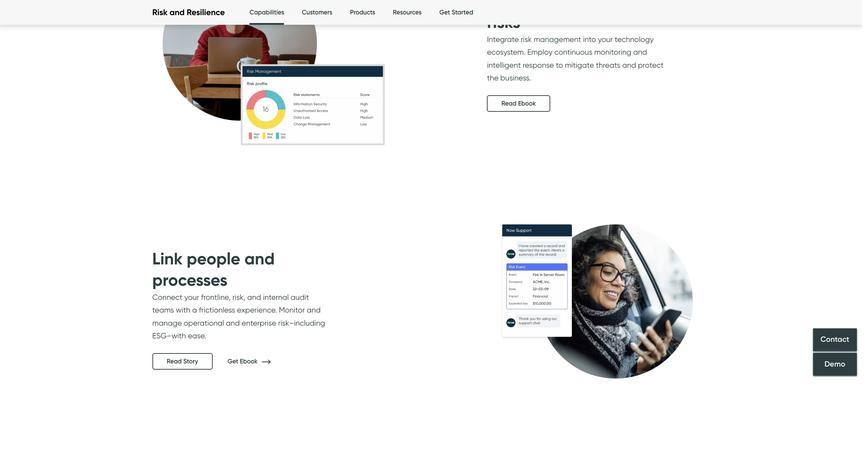 Task type: locate. For each thing, give the bounding box(es) containing it.
read ebook link
[[487, 95, 551, 112]]

link people and processes connect your frontline, risk, and internal audit teams with a frictionless experience. monitor and manage operational and enterprise risk–including esg–with ease.
[[152, 249, 325, 341]]

1 vertical spatial your
[[184, 293, 199, 302]]

resources link
[[393, 0, 422, 25]]

risk
[[152, 7, 168, 17]]

with
[[176, 306, 190, 315]]

risk–including
[[278, 319, 325, 328]]

business.
[[501, 73, 532, 82]]

ecosystem.
[[487, 48, 526, 57]]

get ebook
[[228, 358, 259, 366]]

manage operational risk with ease. image
[[459, 182, 717, 440]]

employ
[[528, 48, 553, 57]]

connect
[[152, 293, 182, 302]]

read for read story
[[167, 358, 182, 366]]

resilience
[[187, 7, 225, 17]]

get ebook link
[[228, 358, 281, 366]]

0 horizontal spatial get
[[228, 358, 238, 366]]

0 horizontal spatial ebook
[[240, 358, 258, 366]]

get
[[440, 9, 450, 16], [228, 358, 238, 366]]

1 vertical spatial read
[[167, 358, 182, 366]]

protect
[[638, 60, 664, 69]]

and
[[573, 0, 603, 11], [170, 7, 185, 17], [634, 48, 647, 57], [623, 60, 636, 69], [245, 249, 275, 269], [247, 293, 261, 302], [307, 306, 321, 315], [226, 319, 240, 328]]

products
[[350, 9, 375, 16]]

0 vertical spatial ebook
[[518, 100, 536, 108]]

your
[[598, 35, 613, 44], [184, 293, 199, 302]]

risk,
[[233, 293, 245, 302]]

your up the monitoring
[[598, 35, 613, 44]]

read down business.
[[502, 100, 517, 108]]

1 vertical spatial get
[[228, 358, 238, 366]]

manage
[[487, 0, 551, 11]]

1 horizontal spatial get
[[440, 9, 450, 16]]

your up a
[[184, 293, 199, 302]]

read for read ebook
[[502, 100, 517, 108]]

demo
[[825, 360, 846, 369]]

integrate risk management into your it ecosystem. image
[[139, 0, 397, 182]]

people
[[187, 249, 241, 269]]

1 horizontal spatial read
[[502, 100, 517, 108]]

read left story
[[167, 358, 182, 366]]

customers
[[302, 9, 333, 16]]

contact
[[821, 335, 850, 345]]

frontline,
[[201, 293, 231, 302]]

1 horizontal spatial your
[[598, 35, 613, 44]]

1 vertical spatial ebook
[[240, 358, 258, 366]]

0 vertical spatial read
[[502, 100, 517, 108]]

frictionless
[[199, 306, 235, 315]]

0 horizontal spatial read
[[167, 358, 182, 366]]

story
[[183, 358, 198, 366]]

get for get started
[[440, 9, 450, 16]]

products link
[[350, 0, 375, 25]]

enterprise
[[242, 319, 276, 328]]

operational
[[184, 319, 224, 328]]

0 vertical spatial get
[[440, 9, 450, 16]]

mitigate
[[565, 60, 594, 69]]

cyber
[[607, 0, 650, 11]]

threats
[[596, 60, 621, 69]]

response
[[523, 60, 554, 69]]

0 vertical spatial your
[[598, 35, 613, 44]]

the
[[487, 73, 499, 82]]

it
[[555, 0, 568, 11]]

experience.
[[237, 306, 277, 315]]

ebook
[[518, 100, 536, 108], [240, 358, 258, 366]]

read
[[502, 100, 517, 108], [167, 358, 182, 366]]

audit
[[291, 293, 309, 302]]

get started link
[[440, 0, 473, 25]]

1 horizontal spatial ebook
[[518, 100, 536, 108]]

demo link
[[814, 353, 857, 376]]

capabilities
[[250, 9, 284, 16]]

ease.
[[188, 332, 206, 341]]

risk
[[521, 35, 532, 44]]

processes
[[152, 270, 228, 291]]

risks
[[487, 12, 521, 32]]

manage it and cyber risks integrate risk management into your technology ecosystem. employ continuous monitoring and intelligent response to mitigate threats and protect the business.
[[487, 0, 664, 82]]

0 horizontal spatial your
[[184, 293, 199, 302]]

customers link
[[302, 0, 333, 25]]

started
[[452, 9, 473, 16]]

internal
[[263, 293, 289, 302]]



Task type: vqa. For each thing, say whether or not it's contained in the screenshot.
How
no



Task type: describe. For each thing, give the bounding box(es) containing it.
risk and resilience
[[152, 7, 225, 17]]

esg–with
[[152, 332, 186, 341]]

ebook for get ebook
[[240, 358, 258, 366]]

to
[[556, 60, 563, 69]]

monitoring
[[595, 48, 632, 57]]

read ebook
[[502, 100, 536, 108]]

management
[[534, 35, 581, 44]]

ebook for read ebook
[[518, 100, 536, 108]]

manage
[[152, 319, 182, 328]]

integrate
[[487, 35, 519, 44]]

link
[[152, 249, 183, 269]]

your inside link people and processes connect your frontline, risk, and internal audit teams with a frictionless experience. monitor and manage operational and enterprise risk–including esg–with ease.
[[184, 293, 199, 302]]

get started
[[440, 9, 473, 16]]

into
[[583, 35, 596, 44]]

intelligent
[[487, 60, 521, 69]]

get for get ebook
[[228, 358, 238, 366]]

teams
[[152, 306, 174, 315]]

a
[[192, 306, 197, 315]]

technology
[[615, 35, 654, 44]]

capabilities link
[[250, 0, 284, 27]]

read story link
[[152, 354, 213, 370]]

read story
[[167, 358, 198, 366]]

your inside manage it and cyber risks integrate risk management into your technology ecosystem. employ continuous monitoring and intelligent response to mitigate threats and protect the business.
[[598, 35, 613, 44]]

monitor
[[279, 306, 305, 315]]

resources
[[393, 9, 422, 16]]

continuous
[[555, 48, 593, 57]]

contact link
[[814, 329, 857, 351]]



